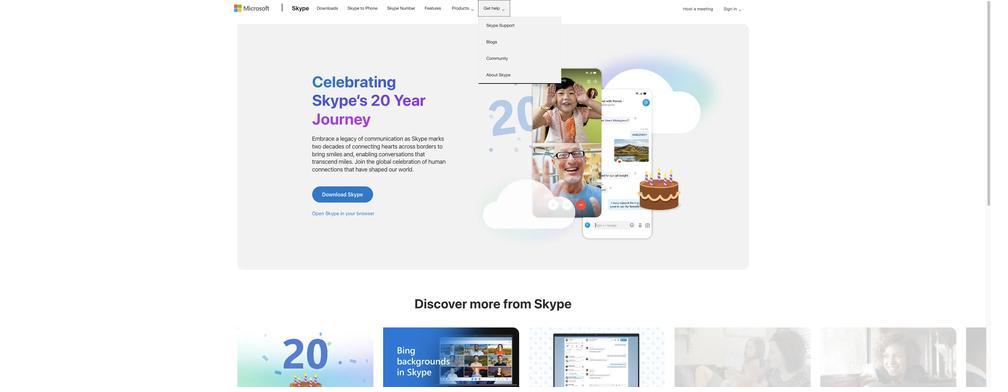 Task type: locate. For each thing, give the bounding box(es) containing it.
in inside main content
[[341, 211, 344, 217]]

picture of skype logo and cake celebrating 20 years of skype image
[[237, 328, 373, 388]]

join
[[355, 159, 365, 165]]

a inside embrace a legacy of communication as skype marks two decades of connecting hearts across borders to bring smiles and, enabling conversations that transcend miles. join the global celebration of human connections that have shaped our world.
[[336, 135, 339, 142]]

1 vertical spatial a
[[336, 135, 339, 142]]

in right sign
[[734, 6, 737, 11]]

2 horizontal spatial of
[[422, 159, 427, 165]]

1 vertical spatial that
[[344, 166, 354, 173]]

skype to phone link
[[345, 0, 381, 16]]

0 vertical spatial of
[[358, 135, 363, 142]]

a
[[694, 6, 696, 11], [336, 135, 339, 142]]

skype
[[292, 5, 309, 12], [348, 6, 359, 11], [387, 6, 399, 11], [487, 23, 498, 28], [499, 73, 511, 77], [412, 135, 428, 142], [348, 192, 363, 198], [326, 211, 339, 217], [534, 296, 572, 311]]

sign in link
[[719, 1, 744, 17]]

as
[[405, 135, 410, 142]]

0 horizontal spatial a
[[336, 135, 339, 142]]

from
[[503, 296, 532, 311]]

help
[[492, 6, 500, 11]]

0 vertical spatial a
[[694, 6, 696, 11]]

a for embrace
[[336, 135, 339, 142]]

a right host
[[694, 6, 696, 11]]

in
[[734, 6, 737, 11], [341, 211, 344, 217]]

open skype in your browser link
[[312, 211, 375, 217]]

global
[[376, 159, 391, 165]]

skype support
[[487, 23, 515, 28]]

to inside embrace a legacy of communication as skype marks two decades of connecting hearts across borders to bring smiles and, enabling conversations that transcend miles. join the global celebration of human connections that have shaped our world.
[[438, 143, 443, 150]]

0 horizontal spatial in
[[341, 211, 344, 217]]

a for host
[[694, 6, 696, 11]]

1 vertical spatial to
[[438, 143, 443, 150]]

communication
[[365, 135, 403, 142]]

1 vertical spatial of
[[346, 143, 351, 150]]

about
[[487, 73, 498, 77]]

picture of skype modern message chat with side bar. image
[[529, 328, 665, 388]]

that
[[415, 151, 425, 158], [344, 166, 354, 173]]

0 horizontal spatial that
[[344, 166, 354, 173]]

skype link
[[289, 0, 312, 18]]

microsoft image
[[234, 5, 269, 12]]

a up decades
[[336, 135, 339, 142]]

to down "marks"
[[438, 143, 443, 150]]

to left 'phone' at the left of page
[[361, 6, 364, 11]]

the
[[367, 159, 375, 165]]

0 horizontal spatial of
[[346, 143, 351, 150]]

1 horizontal spatial a
[[694, 6, 696, 11]]

1 vertical spatial in
[[341, 211, 344, 217]]

menu bar
[[234, 1, 753, 34]]

about skype
[[487, 73, 511, 77]]

of up connecting
[[358, 135, 363, 142]]

0 vertical spatial that
[[415, 151, 425, 158]]

host a meeting link
[[678, 1, 719, 17]]

hearts
[[382, 143, 398, 150]]

to
[[361, 6, 364, 11], [438, 143, 443, 150]]

bring
[[312, 151, 325, 158]]

of
[[358, 135, 363, 142], [346, 143, 351, 150], [422, 159, 427, 165]]

products button
[[447, 0, 479, 16]]

that down miles.
[[344, 166, 354, 173]]

in left your on the bottom
[[341, 211, 344, 217]]

1 horizontal spatial to
[[438, 143, 443, 150]]

connections
[[312, 166, 343, 173]]

embrace
[[312, 135, 335, 142]]

shaped
[[369, 166, 388, 173]]

of left the human
[[422, 159, 427, 165]]

of down legacy
[[346, 143, 351, 150]]

that down borders on the left of page
[[415, 151, 425, 158]]

0 horizontal spatial to
[[361, 6, 364, 11]]

support
[[500, 23, 515, 28]]

download skype
[[322, 192, 363, 198]]

1 horizontal spatial of
[[358, 135, 363, 142]]

sign
[[724, 6, 733, 11]]

1 horizontal spatial in
[[734, 6, 737, 11]]



Task type: vqa. For each thing, say whether or not it's contained in the screenshot.
to
yes



Task type: describe. For each thing, give the bounding box(es) containing it.
discover more from skype
[[415, 296, 572, 311]]

browser
[[357, 211, 375, 217]]

world.
[[399, 166, 414, 173]]

menu bar containing host a meeting
[[234, 1, 753, 34]]

enabling
[[356, 151, 377, 158]]

community link
[[479, 50, 561, 67]]

features link
[[422, 0, 444, 16]]

skype to phone
[[348, 6, 378, 11]]

transcend
[[312, 159, 338, 165]]

celebrating
[[312, 73, 396, 91]]

about skype link
[[479, 67, 561, 83]]

download
[[322, 192, 347, 198]]

downloads link
[[314, 0, 341, 16]]

host a meeting
[[684, 6, 713, 11]]

decades
[[323, 143, 344, 150]]

0 vertical spatial to
[[361, 6, 364, 11]]

products
[[452, 6, 469, 11]]

skype number
[[387, 6, 415, 11]]

get
[[484, 6, 491, 11]]

conversations
[[379, 151, 414, 158]]

blogs
[[487, 40, 497, 44]]

across
[[399, 143, 416, 150]]

human
[[429, 159, 446, 165]]

blogs link
[[479, 34, 561, 50]]

our
[[389, 166, 397, 173]]

your
[[346, 211, 356, 217]]

celebrating skype's 20 year journey main content
[[0, 21, 992, 388]]

get help button
[[478, 0, 510, 16]]

get help
[[484, 6, 500, 11]]

picture of skype light stage call in progress with bing backgrounds and text bing backgrounds in skype. image
[[383, 328, 519, 388]]

0 vertical spatial in
[[734, 6, 737, 11]]

20
[[371, 91, 391, 109]]

journey
[[312, 110, 371, 128]]

2 vertical spatial of
[[422, 159, 427, 165]]

meeting
[[697, 6, 713, 11]]

arrow down image
[[737, 6, 744, 14]]

downloads
[[317, 6, 338, 11]]

download skype link
[[312, 187, 373, 203]]

miles.
[[339, 159, 353, 165]]

celebration
[[393, 159, 421, 165]]

borders
[[417, 143, 436, 150]]

skype inside embrace a legacy of communication as skype marks two decades of connecting hearts across borders to bring smiles and, enabling conversations that transcend miles. join the global celebration of human connections that have shaped our world.
[[412, 135, 428, 142]]

number
[[400, 6, 415, 11]]

have
[[356, 166, 368, 173]]

great video calling with skype image
[[468, 43, 730, 250]]

celebrating skype's 20 year journey
[[312, 73, 426, 128]]

1 horizontal spatial that
[[415, 151, 425, 158]]

skype support link
[[479, 17, 561, 34]]

discover
[[415, 296, 467, 311]]

smiles
[[327, 151, 342, 158]]

host
[[684, 6, 693, 11]]

open
[[312, 211, 324, 217]]

skype number link
[[384, 0, 418, 16]]

skype's
[[312, 91, 368, 109]]

features
[[425, 6, 441, 11]]

community
[[487, 56, 508, 61]]

phone
[[366, 6, 378, 11]]

sign in
[[724, 6, 737, 11]]

year
[[394, 91, 426, 109]]

and,
[[344, 151, 355, 158]]

two
[[312, 143, 321, 150]]

marks
[[429, 135, 444, 142]]

open skype in your browser
[[312, 211, 375, 217]]

embrace a legacy of communication as skype marks two decades of connecting hearts across borders to bring smiles and, enabling conversations that transcend miles. join the global celebration of human connections that have shaped our world.
[[312, 135, 446, 173]]

more
[[470, 296, 501, 311]]

connecting
[[352, 143, 380, 150]]

legacy
[[340, 135, 357, 142]]



